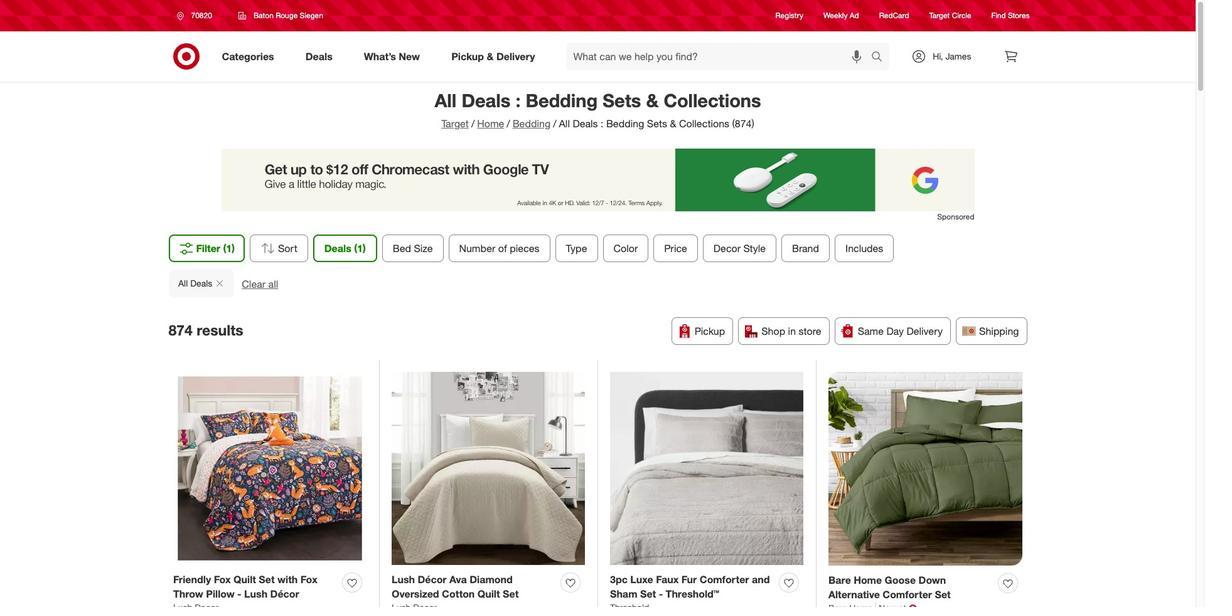 Task type: vqa. For each thing, say whether or not it's contained in the screenshot.
Shipt at the top right of the page
no



Task type: locate. For each thing, give the bounding box(es) containing it.
0 horizontal spatial -
[[237, 588, 241, 601]]

deals right sort
[[324, 242, 351, 255]]

1 vertical spatial quilt
[[478, 588, 500, 601]]

collections left '(874)'
[[679, 117, 729, 130]]

1 vertical spatial all
[[559, 117, 570, 130]]

0 vertical spatial &
[[487, 50, 494, 63]]

sets
[[603, 89, 641, 112], [647, 117, 667, 130]]

bedding up advertisement "region"
[[606, 117, 644, 130]]

1 horizontal spatial sets
[[647, 117, 667, 130]]

number of pieces button
[[449, 235, 550, 262]]

1 horizontal spatial delivery
[[907, 325, 943, 338]]

1 horizontal spatial -
[[659, 588, 663, 601]]

0 horizontal spatial comforter
[[700, 574, 749, 586]]

1 horizontal spatial home
[[854, 574, 882, 587]]

- for threshold™
[[659, 588, 663, 601]]

set left with
[[259, 574, 275, 586]]

filter (1)
[[196, 242, 235, 255]]

0 vertical spatial lush
[[392, 574, 415, 586]]

& inside "link"
[[487, 50, 494, 63]]

delivery
[[496, 50, 535, 63], [907, 325, 943, 338]]

all right "bedding" link
[[559, 117, 570, 130]]

store
[[799, 325, 821, 338]]

1 (1) from the left
[[223, 242, 235, 255]]

1 vertical spatial lush
[[244, 588, 267, 601]]

0 vertical spatial sets
[[603, 89, 641, 112]]

cotton
[[442, 588, 475, 601]]

(874)
[[732, 117, 754, 130]]

874
[[169, 321, 193, 339]]

2 horizontal spatial /
[[553, 117, 556, 130]]

type button
[[555, 235, 598, 262]]

2 / from the left
[[507, 117, 510, 130]]

1 vertical spatial target
[[441, 117, 469, 130]]

- inside 3pc luxe faux fur comforter and sham set - threshold™
[[659, 588, 663, 601]]

target left home link
[[441, 117, 469, 130]]

lush décor ava diamond oversized cotton quilt set image
[[392, 373, 585, 566], [392, 373, 585, 566]]

deals inside button
[[190, 278, 212, 289]]

redcard link
[[879, 10, 909, 21]]

0 vertical spatial collections
[[664, 89, 761, 112]]

/ left home link
[[471, 117, 475, 130]]

1 horizontal spatial décor
[[418, 574, 447, 586]]

bare home goose down alternative comforter set image
[[829, 373, 1022, 566], [829, 373, 1022, 566]]

set down down
[[935, 589, 951, 601]]

1 vertical spatial delivery
[[907, 325, 943, 338]]

- right pillow
[[237, 588, 241, 601]]

set down diamond
[[503, 588, 519, 601]]

0 horizontal spatial target
[[441, 117, 469, 130]]

0 horizontal spatial delivery
[[496, 50, 535, 63]]

all deals : bedding sets & collections target / home / bedding / all deals : bedding sets & collections (874)
[[435, 89, 761, 130]]

2 vertical spatial all
[[178, 278, 188, 289]]

(1) left bed
[[354, 242, 366, 255]]

0 horizontal spatial (1)
[[223, 242, 235, 255]]

0 vertical spatial :
[[516, 89, 521, 112]]

3 / from the left
[[553, 117, 556, 130]]

baton rouge siegen
[[253, 11, 323, 20]]

1 horizontal spatial pickup
[[695, 325, 725, 338]]

brand
[[792, 242, 819, 255]]

/ right "bedding" link
[[553, 117, 556, 130]]

1 horizontal spatial quilt
[[478, 588, 500, 601]]

set inside friendly fox quilt set with fox throw pillow - lush décor
[[259, 574, 275, 586]]

1 horizontal spatial /
[[507, 117, 510, 130]]

0 horizontal spatial home
[[477, 117, 504, 130]]

home inside bare home goose down alternative comforter set
[[854, 574, 882, 587]]

style
[[744, 242, 766, 255]]

fox right with
[[300, 574, 317, 586]]

-
[[237, 588, 241, 601], [659, 588, 663, 601]]

1 vertical spatial décor
[[270, 588, 299, 601]]

james
[[946, 51, 971, 62]]

bed
[[393, 242, 411, 255]]

0 horizontal spatial /
[[471, 117, 475, 130]]

pickup inside "link"
[[451, 50, 484, 63]]

0 vertical spatial pickup
[[451, 50, 484, 63]]

(1) inside button
[[223, 242, 235, 255]]

quilt inside friendly fox quilt set with fox throw pillow - lush décor
[[234, 574, 256, 586]]

find
[[991, 11, 1006, 20]]

shipping
[[979, 325, 1019, 338]]

home inside "all deals : bedding sets & collections target / home / bedding / all deals : bedding sets & collections (874)"
[[477, 117, 504, 130]]

0 vertical spatial home
[[477, 117, 504, 130]]

quilt
[[234, 574, 256, 586], [478, 588, 500, 601]]

type
[[566, 242, 587, 255]]

3pc
[[610, 574, 628, 586]]

1 vertical spatial collections
[[679, 117, 729, 130]]

1 vertical spatial &
[[646, 89, 659, 112]]

lush décor ava diamond oversized cotton quilt set link
[[392, 573, 555, 602]]

2 (1) from the left
[[354, 242, 366, 255]]

deals (1)
[[324, 242, 366, 255]]

friendly fox quilt set with fox throw pillow - lush décor link
[[173, 573, 337, 602]]

pickup
[[451, 50, 484, 63], [695, 325, 725, 338]]

0 horizontal spatial pickup
[[451, 50, 484, 63]]

(1) right filter
[[223, 242, 235, 255]]

0 horizontal spatial décor
[[270, 588, 299, 601]]

décor
[[418, 574, 447, 586], [270, 588, 299, 601]]

(1) for filter (1)
[[223, 242, 235, 255]]

0 horizontal spatial all
[[178, 278, 188, 289]]

1 horizontal spatial comforter
[[883, 589, 932, 601]]

brand button
[[781, 235, 830, 262]]

ad
[[850, 11, 859, 20]]

baton rouge siegen button
[[230, 4, 331, 27]]

set inside 3pc luxe faux fur comforter and sham set - threshold™
[[640, 588, 656, 601]]

delivery inside button
[[907, 325, 943, 338]]

0 vertical spatial quilt
[[234, 574, 256, 586]]

(1) for deals (1)
[[354, 242, 366, 255]]

- inside friendly fox quilt set with fox throw pillow - lush décor
[[237, 588, 241, 601]]

friendly
[[173, 574, 211, 586]]

comforter
[[700, 574, 749, 586], [883, 589, 932, 601]]

3pc luxe faux fur comforter and sham set - threshold™ image
[[610, 373, 803, 566], [610, 373, 803, 566]]

lush inside lush décor ava diamond oversized cotton quilt set
[[392, 574, 415, 586]]

find stores
[[991, 11, 1030, 20]]

0 horizontal spatial &
[[487, 50, 494, 63]]

874 results
[[169, 321, 243, 339]]

pickup inside button
[[695, 325, 725, 338]]

pieces
[[510, 242, 539, 255]]

/
[[471, 117, 475, 130], [507, 117, 510, 130], [553, 117, 556, 130]]

quilt up pillow
[[234, 574, 256, 586]]

lush
[[392, 574, 415, 586], [244, 588, 267, 601]]

1 vertical spatial sets
[[647, 117, 667, 130]]

1 horizontal spatial lush
[[392, 574, 415, 586]]

0 vertical spatial all
[[435, 89, 457, 112]]

home link
[[477, 117, 504, 130]]

0 horizontal spatial lush
[[244, 588, 267, 601]]

1 horizontal spatial target
[[929, 11, 950, 20]]

size
[[414, 242, 433, 255]]

number of pieces
[[459, 242, 539, 255]]

target
[[929, 11, 950, 20], [441, 117, 469, 130]]

2 fox from the left
[[300, 574, 317, 586]]

1 horizontal spatial all
[[435, 89, 457, 112]]

collections
[[664, 89, 761, 112], [679, 117, 729, 130]]

lush up oversized
[[392, 574, 415, 586]]

fur
[[681, 574, 697, 586]]

goose
[[885, 574, 916, 587]]

search button
[[866, 43, 896, 73]]

all down filter (1) button
[[178, 278, 188, 289]]

set down luxe
[[640, 588, 656, 601]]

all inside button
[[178, 278, 188, 289]]

what's
[[364, 50, 396, 63]]

home right target link
[[477, 117, 504, 130]]

bedding right home link
[[513, 117, 551, 130]]

fox up pillow
[[214, 574, 231, 586]]

all
[[435, 89, 457, 112], [559, 117, 570, 130], [178, 278, 188, 289]]

/ right home link
[[507, 117, 510, 130]]

1 vertical spatial pickup
[[695, 325, 725, 338]]

1 vertical spatial home
[[854, 574, 882, 587]]

décor up oversized
[[418, 574, 447, 586]]

décor inside lush décor ava diamond oversized cotton quilt set
[[418, 574, 447, 586]]

0 horizontal spatial quilt
[[234, 574, 256, 586]]

1 horizontal spatial fox
[[300, 574, 317, 586]]

home up alternative
[[854, 574, 882, 587]]

lush inside friendly fox quilt set with fox throw pillow - lush décor
[[244, 588, 267, 601]]

1 - from the left
[[237, 588, 241, 601]]

and
[[752, 574, 770, 586]]

1 horizontal spatial &
[[646, 89, 659, 112]]

décor down with
[[270, 588, 299, 601]]

: up "bedding" link
[[516, 89, 521, 112]]

0 vertical spatial décor
[[418, 574, 447, 586]]

clear
[[242, 278, 265, 291]]

target inside target circle link
[[929, 11, 950, 20]]

1 horizontal spatial (1)
[[354, 242, 366, 255]]

1 vertical spatial comforter
[[883, 589, 932, 601]]

comforter up threshold™
[[700, 574, 749, 586]]

categories
[[222, 50, 274, 63]]

target left circle
[[929, 11, 950, 20]]

all up target link
[[435, 89, 457, 112]]

set
[[259, 574, 275, 586], [503, 588, 519, 601], [640, 588, 656, 601], [935, 589, 951, 601]]

bedding
[[526, 89, 598, 112], [513, 117, 551, 130], [606, 117, 644, 130]]

&
[[487, 50, 494, 63], [646, 89, 659, 112], [670, 117, 676, 130]]

0 vertical spatial target
[[929, 11, 950, 20]]

delivery inside "link"
[[496, 50, 535, 63]]

diamond
[[470, 574, 513, 586]]

2 horizontal spatial &
[[670, 117, 676, 130]]

collections up '(874)'
[[664, 89, 761, 112]]

- down faux
[[659, 588, 663, 601]]

registry link
[[776, 10, 803, 21]]

: up advertisement "region"
[[601, 117, 603, 130]]

0 vertical spatial delivery
[[496, 50, 535, 63]]

deals down filter (1) button
[[190, 278, 212, 289]]

bedding up "bedding" link
[[526, 89, 598, 112]]

bare home goose down alternative comforter set
[[829, 574, 951, 601]]

friendly fox quilt set with fox throw pillow - lush décor image
[[173, 373, 367, 566], [173, 373, 367, 566]]

0 horizontal spatial fox
[[214, 574, 231, 586]]

lush right pillow
[[244, 588, 267, 601]]

1 horizontal spatial :
[[601, 117, 603, 130]]

comforter down the goose
[[883, 589, 932, 601]]

set inside bare home goose down alternative comforter set
[[935, 589, 951, 601]]

2 horizontal spatial all
[[559, 117, 570, 130]]

2 - from the left
[[659, 588, 663, 601]]

all deals button
[[169, 270, 234, 298]]

quilt down diamond
[[478, 588, 500, 601]]

0 vertical spatial comforter
[[700, 574, 749, 586]]

fox
[[214, 574, 231, 586], [300, 574, 317, 586]]



Task type: describe. For each thing, give the bounding box(es) containing it.
clear all button
[[242, 277, 278, 292]]

décor inside friendly fox quilt set with fox throw pillow - lush décor
[[270, 588, 299, 601]]

same day delivery
[[858, 325, 943, 338]]

deals right "bedding" link
[[573, 117, 598, 130]]

what's new
[[364, 50, 420, 63]]

pickup for pickup
[[695, 325, 725, 338]]

decor style
[[714, 242, 766, 255]]

new
[[399, 50, 420, 63]]

sponsored
[[937, 212, 974, 221]]

comforter inside 3pc luxe faux fur comforter and sham set - threshold™
[[700, 574, 749, 586]]

pickup & delivery
[[451, 50, 535, 63]]

registry
[[776, 11, 803, 20]]

- for lush
[[237, 588, 241, 601]]

baton
[[253, 11, 274, 20]]

stores
[[1008, 11, 1030, 20]]

number
[[459, 242, 495, 255]]

decor
[[714, 242, 741, 255]]

1 vertical spatial :
[[601, 117, 603, 130]]

pickup & delivery link
[[441, 43, 551, 70]]

deals link
[[295, 43, 348, 70]]

oversized
[[392, 588, 439, 601]]

bedding link
[[513, 117, 551, 130]]

target link
[[441, 117, 469, 130]]

redcard
[[879, 11, 909, 20]]

target inside "all deals : bedding sets & collections target / home / bedding / all deals : bedding sets & collections (874)"
[[441, 117, 469, 130]]

what's new link
[[353, 43, 436, 70]]

alternative
[[829, 589, 880, 601]]

color
[[614, 242, 638, 255]]

circle
[[952, 11, 971, 20]]

weekly ad
[[823, 11, 859, 20]]

bare home goose down alternative comforter set link
[[829, 574, 993, 602]]

shipping button
[[956, 318, 1027, 345]]

1 fox from the left
[[214, 574, 231, 586]]

price
[[664, 242, 687, 255]]

all for all deals
[[178, 278, 188, 289]]

down
[[919, 574, 946, 587]]

search
[[866, 51, 896, 64]]

find stores link
[[991, 10, 1030, 21]]

categories link
[[211, 43, 290, 70]]

day
[[887, 325, 904, 338]]

price button
[[654, 235, 698, 262]]

What can we help you find? suggestions appear below search field
[[566, 43, 875, 70]]

hi, james
[[933, 51, 971, 62]]

shop in store button
[[738, 318, 830, 345]]

0 horizontal spatial :
[[516, 89, 521, 112]]

results
[[197, 321, 243, 339]]

lush décor ava diamond oversized cotton quilt set
[[392, 574, 519, 601]]

all deals
[[178, 278, 212, 289]]

friendly fox quilt set with fox throw pillow - lush décor
[[173, 574, 317, 601]]

weekly
[[823, 11, 848, 20]]

pickup for pickup & delivery
[[451, 50, 484, 63]]

sham
[[610, 588, 637, 601]]

throw
[[173, 588, 203, 601]]

bed size button
[[382, 235, 444, 262]]

deals down siegen
[[305, 50, 333, 63]]

same
[[858, 325, 884, 338]]

sort
[[278, 242, 297, 255]]

2 vertical spatial &
[[670, 117, 676, 130]]

pickup button
[[671, 318, 733, 345]]

comforter inside bare home goose down alternative comforter set
[[883, 589, 932, 601]]

quilt inside lush décor ava diamond oversized cotton quilt set
[[478, 588, 500, 601]]

filter
[[196, 242, 220, 255]]

in
[[788, 325, 796, 338]]

target circle
[[929, 11, 971, 20]]

bed size
[[393, 242, 433, 255]]

70820 button
[[169, 4, 225, 27]]

advertisement region
[[221, 149, 974, 211]]

threshold™
[[666, 588, 719, 601]]

delivery for pickup & delivery
[[496, 50, 535, 63]]

of
[[498, 242, 507, 255]]

delivery for same day delivery
[[907, 325, 943, 338]]

target circle link
[[929, 10, 971, 21]]

70820
[[191, 11, 212, 20]]

0 horizontal spatial sets
[[603, 89, 641, 112]]

all
[[268, 278, 278, 291]]

set inside lush décor ava diamond oversized cotton quilt set
[[503, 588, 519, 601]]

bare
[[829, 574, 851, 587]]

shop
[[762, 325, 785, 338]]

faux
[[656, 574, 679, 586]]

hi,
[[933, 51, 943, 62]]

clear all
[[242, 278, 278, 291]]

deals up home link
[[462, 89, 511, 112]]

3pc luxe faux fur comforter and sham set - threshold™ link
[[610, 573, 774, 602]]

same day delivery button
[[835, 318, 951, 345]]

1 / from the left
[[471, 117, 475, 130]]

ava
[[449, 574, 467, 586]]

pillow
[[206, 588, 235, 601]]

rouge
[[276, 11, 298, 20]]

all for all deals : bedding sets & collections target / home / bedding / all deals : bedding sets & collections (874)
[[435, 89, 457, 112]]

3pc luxe faux fur comforter and sham set - threshold™
[[610, 574, 770, 601]]

sort button
[[250, 235, 308, 262]]

with
[[277, 574, 298, 586]]

weekly ad link
[[823, 10, 859, 21]]



